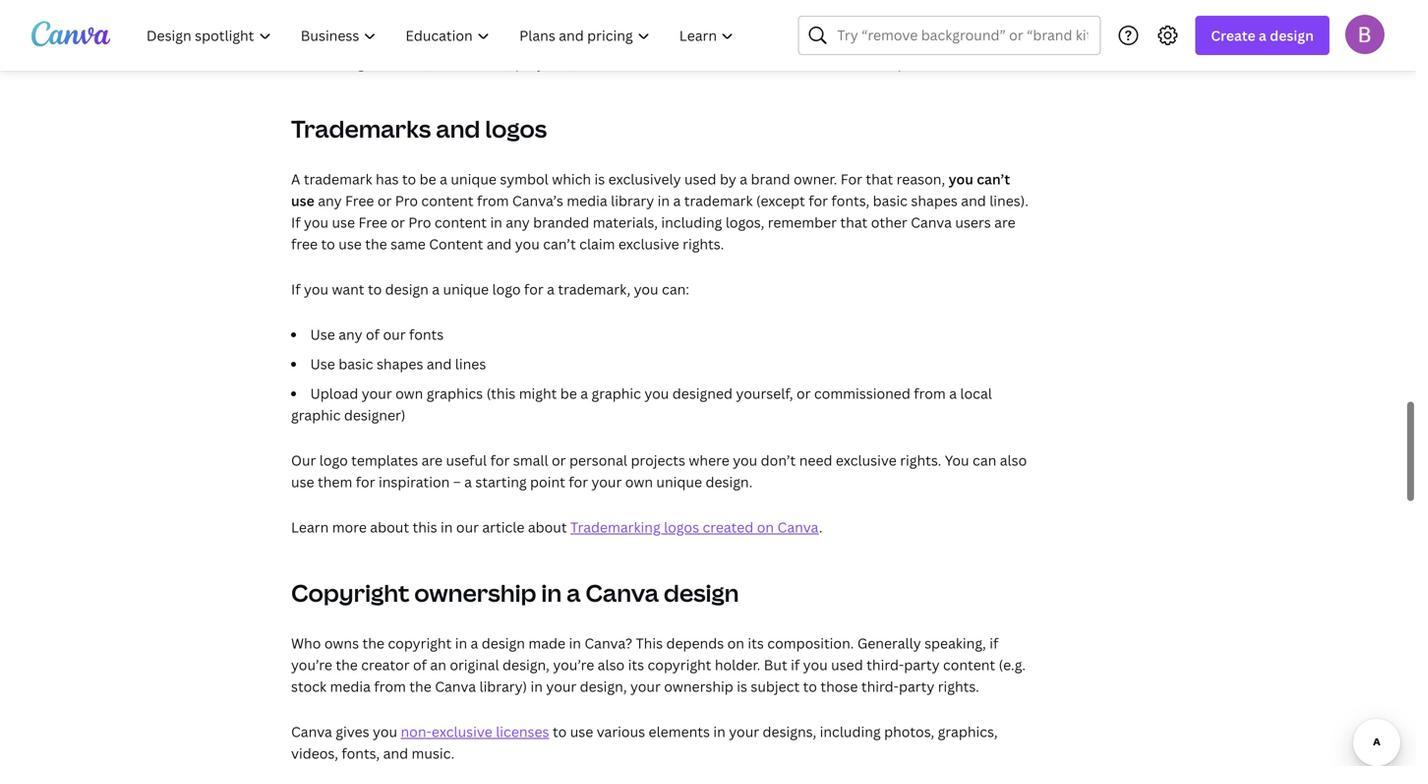 Task type: vqa. For each thing, say whether or not it's contained in the screenshot.
sale
yes



Task type: locate. For each thing, give the bounding box(es) containing it.
or up same
[[391, 213, 405, 232]]

unique for logo
[[443, 280, 489, 298]]

1 vertical spatial copyright
[[648, 656, 712, 674]]

design inside unless it's a template created for use on canva (i.e. a template that brings your customers back to design in canva), you can't use pro content in templates of any nature, including templates for websites, social networking websites, documents, projects, or otherwise for distribution and/or sale to third parties.
[[941, 10, 984, 29]]

graphics
[[427, 384, 483, 403]]

0 horizontal spatial can't
[[543, 235, 576, 253]]

to right sale
[[845, 53, 859, 72]]

you're
[[291, 656, 332, 674], [553, 656, 595, 674]]

1 horizontal spatial be
[[561, 384, 577, 403]]

0 vertical spatial is
[[595, 170, 605, 188]]

content
[[429, 235, 483, 253]]

pro for use
[[435, 32, 458, 51]]

pro up 'documents,'
[[435, 32, 458, 51]]

a right the create on the top of page
[[1259, 26, 1267, 45]]

about left this
[[370, 518, 409, 537]]

0 horizontal spatial fonts,
[[342, 744, 380, 763]]

created up 'documents,'
[[437, 10, 488, 29]]

design, down canva?
[[580, 677, 627, 696]]

owner.
[[794, 170, 838, 188]]

library)
[[480, 677, 527, 696]]

you inside our logo templates are useful for small or personal projects where you don't need exclusive rights. you can also use them for inspiration – a starting point for your own unique design.
[[733, 451, 758, 470]]

you
[[344, 32, 369, 51], [949, 170, 974, 188], [304, 213, 329, 232], [515, 235, 540, 253], [304, 280, 329, 298], [634, 280, 659, 298], [645, 384, 669, 403], [733, 451, 758, 470], [804, 656, 828, 674], [373, 723, 398, 741]]

1 vertical spatial if
[[791, 656, 800, 674]]

point
[[530, 473, 566, 491]]

graphic
[[592, 384, 641, 403], [291, 406, 341, 424]]

is right which
[[595, 170, 605, 188]]

trademarks and logos
[[291, 113, 547, 145]]

on up holder.
[[728, 634, 745, 653]]

0 horizontal spatial our
[[383, 325, 406, 344]]

used left by
[[685, 170, 717, 188]]

copyright up an
[[388, 634, 452, 653]]

0 vertical spatial are
[[995, 213, 1016, 232]]

including inside to use various elements in your designs, including photos, graphics, videos, fonts, and music.
[[820, 723, 881, 741]]

other
[[871, 213, 908, 232]]

that left brings at the right top of the page
[[706, 10, 733, 29]]

to right has
[[402, 170, 416, 188]]

it's
[[339, 10, 359, 29]]

or
[[577, 53, 591, 72], [378, 191, 392, 210], [391, 213, 405, 232], [797, 384, 811, 403], [552, 451, 566, 470]]

1 vertical spatial used
[[832, 656, 864, 674]]

remember
[[768, 213, 837, 232]]

pro down has
[[395, 191, 418, 210]]

own inside our logo templates are useful for small or personal projects where you don't need exclusive rights. you can also use them for inspiration – a starting point for your own unique design.
[[625, 473, 653, 491]]

subject
[[751, 677, 800, 696]]

them
[[318, 473, 353, 491]]

for up starting
[[491, 451, 510, 470]]

canva up canva?
[[586, 577, 659, 609]]

own
[[396, 384, 423, 403], [625, 473, 653, 491]]

yourself,
[[736, 384, 794, 403]]

0 horizontal spatial be
[[420, 170, 437, 188]]

don't
[[761, 451, 796, 470]]

pro inside unless it's a template created for use on canva (i.e. a template that brings your customers back to design in canva), you can't use pro content in templates of any nature, including templates for websites, social networking websites, documents, projects, or otherwise for distribution and/or sale to third parties.
[[435, 32, 458, 51]]

in right the elements
[[714, 723, 726, 741]]

including down you can't use
[[662, 213, 723, 232]]

your inside to use various elements in your designs, including photos, graphics, videos, fonts, and music.
[[729, 723, 760, 741]]

0 vertical spatial created
[[437, 10, 488, 29]]

1 horizontal spatial graphic
[[592, 384, 641, 403]]

rights. down speaking,
[[938, 677, 980, 696]]

including inside any free or pro content from canva's media library in a trademark (except for fonts, basic shapes and lines). if you use free or pro content in any branded materials, including logos, remember that other canva users are free to use the same content and you can't claim exclusive rights.
[[662, 213, 723, 232]]

from inside any free or pro content from canva's media library in a trademark (except for fonts, basic shapes and lines). if you use free or pro content in any branded materials, including logos, remember that other canva users are free to use the same content and you can't claim exclusive rights.
[[477, 191, 509, 210]]

your inside our logo templates are useful for small or personal projects where you don't need exclusive rights. you can also use them for inspiration – a starting point for your own unique design.
[[592, 473, 622, 491]]

canva
[[561, 10, 602, 29], [911, 213, 952, 232], [778, 518, 819, 537], [586, 577, 659, 609], [435, 677, 476, 696], [291, 723, 332, 741]]

1 vertical spatial also
[[598, 656, 625, 674]]

use
[[514, 10, 537, 29], [408, 32, 432, 51], [291, 191, 315, 210], [332, 213, 355, 232], [339, 235, 362, 253], [291, 473, 314, 491], [570, 723, 594, 741]]

media
[[567, 191, 608, 210], [330, 677, 371, 696]]

graphic down upload
[[291, 406, 341, 424]]

1 horizontal spatial also
[[1000, 451, 1027, 470]]

users
[[956, 213, 992, 232]]

1 horizontal spatial copyright
[[648, 656, 712, 674]]

1 vertical spatial graphic
[[291, 406, 341, 424]]

lines).
[[990, 191, 1029, 210]]

1 vertical spatial free
[[359, 213, 388, 232]]

shapes down use any of our fonts
[[377, 355, 423, 373]]

1 vertical spatial including
[[662, 213, 723, 232]]

1 vertical spatial is
[[737, 677, 748, 696]]

(e.g.
[[999, 656, 1026, 674]]

from down creator
[[374, 677, 406, 696]]

content inside unless it's a template created for use on canva (i.e. a template that brings your customers back to design in canva), you can't use pro content in templates of any nature, including templates for websites, social networking websites, documents, projects, or otherwise for distribution and/or sale to third parties.
[[461, 32, 513, 51]]

0 horizontal spatial of
[[366, 325, 380, 344]]

our up use basic shapes and lines
[[383, 325, 406, 344]]

pro up same
[[409, 213, 431, 232]]

the left same
[[365, 235, 387, 253]]

1 vertical spatial our
[[456, 518, 479, 537]]

2 horizontal spatial from
[[914, 384, 946, 403]]

copyright
[[388, 634, 452, 653], [648, 656, 712, 674]]

learn
[[291, 518, 329, 537]]

are inside our logo templates are useful for small or personal projects where you don't need exclusive rights. you can also use them for inspiration – a starting point for your own unique design.
[[422, 451, 443, 470]]

depends
[[667, 634, 724, 653]]

logos down our logo templates are useful for small or personal projects where you don't need exclusive rights. you can also use them for inspiration – a starting point for your own unique design. at the bottom of page
[[664, 518, 700, 537]]

designs,
[[763, 723, 817, 741]]

1 if from the top
[[291, 213, 301, 232]]

are
[[995, 213, 1016, 232], [422, 451, 443, 470]]

1 vertical spatial logo
[[320, 451, 348, 470]]

(i.e.
[[605, 10, 628, 29]]

1 vertical spatial own
[[625, 473, 653, 491]]

if inside any free or pro content from canva's media library in a trademark (except for fonts, basic shapes and lines). if you use free or pro content in any branded materials, including logos, remember that other canva users are free to use the same content and you can't claim exclusive rights.
[[291, 213, 301, 232]]

0 vertical spatial logo
[[492, 280, 521, 298]]

third- right those
[[862, 677, 899, 696]]

you up design.
[[733, 451, 758, 470]]

back
[[889, 10, 920, 29]]

0 horizontal spatial on
[[540, 10, 558, 29]]

0 horizontal spatial also
[[598, 656, 625, 674]]

to inside 'who owns the copyright in a design made in canva? this depends on its composition. generally speaking, if you're the creator of an original design, you're also its copyright holder. but if you used third-party content (e.g. stock media from the canva library) in your design, your ownership is subject to those third-party rights.'
[[803, 677, 818, 696]]

1 vertical spatial exclusive
[[836, 451, 897, 470]]

you're up stock on the bottom of the page
[[291, 656, 332, 674]]

your left designs, on the bottom
[[729, 723, 760, 741]]

graphic up 'personal'
[[592, 384, 641, 403]]

2 vertical spatial including
[[820, 723, 881, 741]]

this
[[636, 634, 663, 653]]

1 horizontal spatial can't
[[977, 170, 1011, 188]]

pro
[[435, 32, 458, 51], [395, 191, 418, 210], [409, 213, 431, 232]]

rights. inside any free or pro content from canva's media library in a trademark (except for fonts, basic shapes and lines). if you use free or pro content in any branded materials, including logos, remember that other canva users are free to use the same content and you can't claim exclusive rights.
[[683, 235, 724, 253]]

shapes inside any free or pro content from canva's media library in a trademark (except for fonts, basic shapes and lines). if you use free or pro content in any branded materials, including logos, remember that other canva users are free to use the same content and you can't claim exclusive rights.
[[911, 191, 958, 210]]

you up free
[[304, 213, 329, 232]]

or up point on the bottom left of the page
[[552, 451, 566, 470]]

in right back
[[987, 10, 1000, 29]]

create
[[1212, 26, 1256, 45]]

including inside unless it's a template created for use on canva (i.e. a template that brings your customers back to design in canva), you can't use pro content in templates of any nature, including templates for websites, social networking websites, documents, projects, or otherwise for distribution and/or sale to third parties.
[[698, 32, 759, 51]]

trademark down by
[[685, 191, 753, 210]]

0 vertical spatial if
[[291, 213, 301, 232]]

customers
[[815, 10, 885, 29]]

on inside unless it's a template created for use on canva (i.e. a template that brings your customers back to design in canva), you can't use pro content in templates of any nature, including templates for websites, social networking websites, documents, projects, or otherwise for distribution and/or sale to third parties.
[[540, 10, 558, 29]]

if up free
[[291, 213, 301, 232]]

2 vertical spatial unique
[[657, 473, 703, 491]]

a
[[291, 170, 300, 188]]

0 horizontal spatial its
[[628, 656, 645, 674]]

party up photos,
[[899, 677, 935, 696]]

are up inspiration
[[422, 451, 443, 470]]

or inside unless it's a template created for use on canva (i.e. a template that brings your customers back to design in canva), you can't use pro content in templates of any nature, including templates for websites, social networking websites, documents, projects, or otherwise for distribution and/or sale to third parties.
[[577, 53, 591, 72]]

those
[[821, 677, 858, 696]]

if right but
[[791, 656, 800, 674]]

our logo templates are useful for small or personal projects where you don't need exclusive rights. you can also use them for inspiration – a starting point for your own unique design.
[[291, 451, 1027, 491]]

ownership inside 'who owns the copyright in a design made in canva? this depends on its composition. generally speaking, if you're the creator of an original design, you're also its copyright holder. but if you used third-party content (e.g. stock media from the canva library) in your design, your ownership is subject to those third-party rights.'
[[664, 677, 734, 696]]

your up designer)
[[362, 384, 392, 403]]

templates up inspiration
[[351, 451, 418, 470]]

is inside 'who owns the copyright in a design made in canva? this depends on its composition. generally speaking, if you're the creator of an original design, you're also its copyright holder. but if you used third-party content (e.g. stock media from the canva library) in your design, your ownership is subject to those third-party rights.'
[[737, 677, 748, 696]]

1 horizontal spatial about
[[528, 518, 567, 537]]

your inside unless it's a template created for use on canva (i.e. a template that brings your customers back to design in canva), you can't use pro content in templates of any nature, including templates for websites, social networking websites, documents, projects, or otherwise for distribution and/or sale to third parties.
[[781, 10, 812, 29]]

0 horizontal spatial template
[[373, 10, 433, 29]]

a up the fonts
[[432, 280, 440, 298]]

1 you're from the left
[[291, 656, 332, 674]]

is
[[595, 170, 605, 188], [737, 677, 748, 696]]

rights. up can:
[[683, 235, 724, 253]]

if
[[990, 634, 999, 653], [791, 656, 800, 674]]

be inside upload your own graphics (this might be a graphic you designed yourself, or commissioned from a local graphic designer)
[[561, 384, 577, 403]]

unique for symbol
[[451, 170, 497, 188]]

its down this
[[628, 656, 645, 674]]

1 vertical spatial created
[[703, 518, 754, 537]]

1 vertical spatial can't
[[543, 235, 576, 253]]

websites, up third
[[855, 32, 917, 51]]

can't inside you can't use
[[977, 170, 1011, 188]]

0 vertical spatial pro
[[435, 32, 458, 51]]

lines
[[455, 355, 486, 373]]

on left .
[[757, 518, 774, 537]]

on up projects,
[[540, 10, 558, 29]]

0 horizontal spatial logo
[[320, 451, 348, 470]]

1 horizontal spatial created
[[703, 518, 754, 537]]

use for use basic shapes and lines
[[310, 355, 335, 373]]

trademarking
[[571, 518, 661, 537]]

unique left symbol
[[451, 170, 497, 188]]

exclusive inside our logo templates are useful for small or personal projects where you don't need exclusive rights. you can also use them for inspiration – a starting point for your own unique design.
[[836, 451, 897, 470]]

basic inside any free or pro content from canva's media library in a trademark (except for fonts, basic shapes and lines). if you use free or pro content in any branded materials, including logos, remember that other canva users are free to use the same content and you can't claim exclusive rights.
[[873, 191, 908, 210]]

1 vertical spatial unique
[[443, 280, 489, 298]]

from left 'local'
[[914, 384, 946, 403]]

sale
[[815, 53, 842, 72]]

of inside 'who owns the copyright in a design made in canva? this depends on its composition. generally speaking, if you're the creator of an original design, you're also its copyright holder. but if you used third-party content (e.g. stock media from the canva library) in your design, your ownership is subject to those third-party rights.'
[[413, 656, 427, 674]]

third
[[863, 53, 895, 72]]

0 vertical spatial our
[[383, 325, 406, 344]]

websites,
[[855, 32, 917, 51], [368, 53, 430, 72]]

a trademark has to be a unique symbol which is exclusively used by a brand owner. for that reason,
[[291, 170, 949, 188]]

trademark
[[304, 170, 372, 188], [685, 191, 753, 210]]

or right projects,
[[577, 53, 591, 72]]

brings
[[737, 10, 778, 29]]

our
[[291, 451, 316, 470]]

of down (i.e.
[[603, 32, 616, 51]]

of up use basic shapes and lines
[[366, 325, 380, 344]]

your
[[781, 10, 812, 29], [362, 384, 392, 403], [592, 473, 622, 491], [546, 677, 577, 696], [631, 677, 661, 696], [729, 723, 760, 741]]

about
[[370, 518, 409, 537], [528, 518, 567, 537]]

you inside you can't use
[[949, 170, 974, 188]]

0 vertical spatial basic
[[873, 191, 908, 210]]

a right it's at the top of page
[[362, 10, 370, 29]]

1 vertical spatial logos
[[664, 518, 700, 537]]

1 horizontal spatial is
[[737, 677, 748, 696]]

that left other in the right of the page
[[841, 213, 868, 232]]

1 horizontal spatial own
[[625, 473, 653, 491]]

learn more about this in our article about trademarking logos created on canva .
[[291, 518, 823, 537]]

in right this
[[441, 518, 453, 537]]

you're down made
[[553, 656, 595, 674]]

Try "remove background" or "brand kit" search field
[[838, 17, 1089, 54]]

0 horizontal spatial exclusive
[[432, 723, 493, 741]]

1 vertical spatial rights.
[[900, 451, 942, 470]]

0 vertical spatial websites,
[[855, 32, 917, 51]]

templates up projects,
[[532, 32, 599, 51]]

in right made
[[569, 634, 581, 653]]

music.
[[412, 744, 455, 763]]

that
[[706, 10, 733, 29], [866, 170, 894, 188], [841, 213, 868, 232]]

1 vertical spatial on
[[757, 518, 774, 537]]

including
[[698, 32, 759, 51], [662, 213, 723, 232], [820, 723, 881, 741]]

1 horizontal spatial used
[[832, 656, 864, 674]]

0 horizontal spatial created
[[437, 10, 488, 29]]

canva down an
[[435, 677, 476, 696]]

who owns the copyright in a design made in canva? this depends on its composition. generally speaking, if you're the creator of an original design, you're also its copyright holder. but if you used third-party content (e.g. stock media from the canva library) in your design, your ownership is subject to those third-party rights.
[[291, 634, 1026, 696]]

1 vertical spatial are
[[422, 451, 443, 470]]

owns
[[325, 634, 359, 653]]

need
[[800, 451, 833, 470]]

unless
[[291, 10, 336, 29]]

to right free
[[321, 235, 335, 253]]

(except
[[757, 191, 806, 210]]

1 vertical spatial ownership
[[664, 677, 734, 696]]

the down an
[[410, 677, 432, 696]]

1 horizontal spatial from
[[477, 191, 509, 210]]

2 vertical spatial on
[[728, 634, 745, 653]]

2 template from the left
[[643, 10, 703, 29]]

1 vertical spatial media
[[330, 677, 371, 696]]

for down owner.
[[809, 191, 828, 210]]

and down non-
[[383, 744, 408, 763]]

rights. inside our logo templates are useful for small or personal projects where you don't need exclusive rights. you can also use them for inspiration – a starting point for your own unique design.
[[900, 451, 942, 470]]

.
[[819, 518, 823, 537]]

1 horizontal spatial shapes
[[911, 191, 958, 210]]

1 horizontal spatial logos
[[664, 518, 700, 537]]

0 horizontal spatial own
[[396, 384, 423, 403]]

1 horizontal spatial logo
[[492, 280, 521, 298]]

2 use from the top
[[310, 355, 335, 373]]

in inside to use various elements in your designs, including photos, graphics, videos, fonts, and music.
[[714, 723, 726, 741]]

licenses
[[496, 723, 550, 741]]

to
[[923, 10, 937, 29], [845, 53, 859, 72], [402, 170, 416, 188], [321, 235, 335, 253], [368, 280, 382, 298], [803, 677, 818, 696], [553, 723, 567, 741]]

also right the can
[[1000, 451, 1027, 470]]

own inside upload your own graphics (this might be a graphic you designed yourself, or commissioned from a local graphic designer)
[[396, 384, 423, 403]]

fonts, down for
[[832, 191, 870, 210]]

fonts,
[[832, 191, 870, 210], [342, 744, 380, 763]]

design inside 'who owns the copyright in a design made in canva? this depends on its composition. generally speaking, if you're the creator of an original design, you're also its copyright holder. but if you used third-party content (e.g. stock media from the canva library) in your design, your ownership is subject to those third-party rights.'
[[482, 634, 525, 653]]

1 horizontal spatial fonts,
[[832, 191, 870, 210]]

same
[[391, 235, 426, 253]]

2 vertical spatial rights.
[[938, 677, 980, 696]]

can't
[[977, 170, 1011, 188], [543, 235, 576, 253]]

free down has
[[359, 213, 388, 232]]

shapes down reason,
[[911, 191, 958, 210]]

be right might
[[561, 384, 577, 403]]

1 horizontal spatial ownership
[[664, 677, 734, 696]]

your right brings at the right top of the page
[[781, 10, 812, 29]]

2 vertical spatial of
[[413, 656, 427, 674]]

1 use from the top
[[310, 325, 335, 344]]

0 vertical spatial its
[[748, 634, 764, 653]]

0 horizontal spatial ownership
[[414, 577, 537, 609]]

trademarks
[[291, 113, 431, 145]]

canva left (i.e.
[[561, 10, 602, 29]]

library
[[611, 191, 654, 210]]

also inside 'who owns the copyright in a design made in canva? this depends on its composition. generally speaking, if you're the creator of an original design, you're also its copyright holder. but if you used third-party content (e.g. stock media from the canva library) in your design, your ownership is subject to those third-party rights.'
[[598, 656, 625, 674]]

and left lines
[[427, 355, 452, 373]]

top level navigation element
[[134, 16, 751, 55]]

1 horizontal spatial on
[[728, 634, 745, 653]]

canva inside any free or pro content from canva's media library in a trademark (except for fonts, basic shapes and lines). if you use free or pro content in any branded materials, including logos, remember that other canva users are free to use the same content and you can't claim exclusive rights.
[[911, 213, 952, 232]]

media down which
[[567, 191, 608, 210]]

a right '–'
[[465, 473, 472, 491]]

1 horizontal spatial template
[[643, 10, 703, 29]]

bob builder image
[[1346, 15, 1385, 54]]

to right want
[[368, 280, 382, 298]]

exclusive
[[619, 235, 680, 253], [836, 451, 897, 470], [432, 723, 493, 741]]

1 vertical spatial design,
[[580, 677, 627, 696]]

0 vertical spatial trademark
[[304, 170, 372, 188]]

1 horizontal spatial media
[[567, 191, 608, 210]]

0 vertical spatial that
[[706, 10, 733, 29]]

0 vertical spatial from
[[477, 191, 509, 210]]

0 horizontal spatial logos
[[485, 113, 547, 145]]

your down this
[[631, 677, 661, 696]]

own down use basic shapes and lines
[[396, 384, 423, 403]]

copyright down depends
[[648, 656, 712, 674]]

starting
[[476, 473, 527, 491]]

a up original
[[471, 634, 479, 653]]

0 vertical spatial copyright
[[388, 634, 452, 653]]

generally
[[858, 634, 922, 653]]

you inside unless it's a template created for use on canva (i.e. a template that brings your customers back to design in canva), you can't use pro content in templates of any nature, including templates for websites, social networking websites, documents, projects, or otherwise for distribution and/or sale to third parties.
[[344, 32, 369, 51]]

0 vertical spatial design,
[[503, 656, 550, 674]]

party
[[904, 656, 940, 674], [899, 677, 935, 696]]

exclusive right "need"
[[836, 451, 897, 470]]

0 vertical spatial of
[[603, 32, 616, 51]]

basic up other in the right of the page
[[873, 191, 908, 210]]

are down lines).
[[995, 213, 1016, 232]]

1 horizontal spatial you're
[[553, 656, 595, 674]]

template up can't
[[373, 10, 433, 29]]

1 about from the left
[[370, 518, 409, 537]]

to left those
[[803, 677, 818, 696]]

1 horizontal spatial exclusive
[[619, 235, 680, 253]]

unique down the projects
[[657, 473, 703, 491]]

1 horizontal spatial are
[[995, 213, 1016, 232]]

canva inside 'who owns the copyright in a design made in canva? this depends on its composition. generally speaking, if you're the creator of an original design, you're also its copyright holder. but if you used third-party content (e.g. stock media from the canva library) in your design, your ownership is subject to those third-party rights.'
[[435, 677, 476, 696]]

2 vertical spatial that
[[841, 213, 868, 232]]

0 horizontal spatial about
[[370, 518, 409, 537]]

create a design
[[1212, 26, 1314, 45]]

any down "trademarks"
[[318, 191, 342, 210]]

fonts, inside to use various elements in your designs, including photos, graphics, videos, fonts, and music.
[[342, 744, 380, 763]]

created inside unless it's a template created for use on canva (i.e. a template that brings your customers back to design in canva), you can't use pro content in templates of any nature, including templates for websites, social networking websites, documents, projects, or otherwise for distribution and/or sale to third parties.
[[437, 10, 488, 29]]

canva down "need"
[[778, 518, 819, 537]]

brand
[[751, 170, 791, 188]]

which
[[552, 170, 591, 188]]

content inside 'who owns the copyright in a design made in canva? this depends on its composition. generally speaking, if you're the creator of an original design, you're also its copyright holder. but if you used third-party content (e.g. stock media from the canva library) in your design, your ownership is subject to those third-party rights.'
[[944, 656, 996, 674]]



Task type: describe. For each thing, give the bounding box(es) containing it.
for
[[841, 170, 863, 188]]

nature,
[[647, 32, 694, 51]]

canva),
[[291, 32, 341, 51]]

pro for or
[[409, 213, 431, 232]]

0 vertical spatial if
[[990, 634, 999, 653]]

from inside 'who owns the copyright in a design made in canva? this depends on its composition. generally speaking, if you're the creator of an original design, you're also its copyright holder. but if you used third-party content (e.g. stock media from the canva library) in your design, your ownership is subject to those third-party rights.'
[[374, 677, 406, 696]]

small
[[513, 451, 549, 470]]

0 vertical spatial be
[[420, 170, 437, 188]]

to inside to use various elements in your designs, including photos, graphics, videos, fonts, and music.
[[553, 723, 567, 741]]

you inside 'who owns the copyright in a design made in canva? this depends on its composition. generally speaking, if you're the creator of an original design, you're also its copyright holder. but if you used third-party content (e.g. stock media from the canva library) in your design, your ownership is subject to those third-party rights.'
[[804, 656, 828, 674]]

reason,
[[897, 170, 946, 188]]

for down customers
[[832, 32, 852, 51]]

a right (i.e.
[[632, 10, 639, 29]]

or down has
[[378, 191, 392, 210]]

media inside 'who owns the copyright in a design made in canva? this depends on its composition. generally speaking, if you're the creator of an original design, you're also its copyright holder. but if you used third-party content (e.g. stock media from the canva library) in your design, your ownership is subject to those third-party rights.'
[[330, 677, 371, 696]]

design down same
[[385, 280, 429, 298]]

the inside any free or pro content from canva's media library in a trademark (except for fonts, basic shapes and lines). if you use free or pro content in any branded materials, including logos, remember that other canva users are free to use the same content and you can't claim exclusive rights.
[[365, 235, 387, 253]]

non-exclusive licenses link
[[401, 723, 550, 741]]

2 about from the left
[[528, 518, 567, 537]]

logo inside our logo templates are useful for small or personal projects where you don't need exclusive rights. you can also use them for inspiration – a starting point for your own unique design.
[[320, 451, 348, 470]]

in up original
[[455, 634, 467, 653]]

photos,
[[885, 723, 935, 741]]

to inside any free or pro content from canva's media library in a trademark (except for fonts, basic shapes and lines). if you use free or pro content in any branded materials, including logos, remember that other canva users are free to use the same content and you can't claim exclusive rights.
[[321, 235, 335, 253]]

of inside unless it's a template created for use on canva (i.e. a template that brings your customers back to design in canva), you can't use pro content in templates of any nature, including templates for websites, social networking websites, documents, projects, or otherwise for distribution and/or sale to third parties.
[[603, 32, 616, 51]]

0 horizontal spatial design,
[[503, 656, 550, 674]]

distribution
[[686, 53, 765, 72]]

design inside dropdown button
[[1271, 26, 1314, 45]]

0 horizontal spatial trademark
[[304, 170, 372, 188]]

0 vertical spatial graphic
[[592, 384, 641, 403]]

unless it's a template created for use on canva (i.e. a template that brings your customers back to design in canva), you can't use pro content in templates of any nature, including templates for websites, social networking websites, documents, projects, or otherwise for distribution and/or sale to third parties.
[[291, 10, 1000, 72]]

media inside any free or pro content from canva's media library in a trademark (except for fonts, basic shapes and lines). if you use free or pro content in any branded materials, including logos, remember that other canva users are free to use the same content and you can't claim exclusive rights.
[[567, 191, 608, 210]]

can't inside any free or pro content from canva's media library in a trademark (except for fonts, basic shapes and lines). if you use free or pro content in any branded materials, including logos, remember that other canva users are free to use the same content and you can't claim exclusive rights.
[[543, 235, 576, 253]]

and right content
[[487, 235, 512, 253]]

you down branded
[[515, 235, 540, 253]]

your inside upload your own graphics (this might be a graphic you designed yourself, or commissioned from a local graphic designer)
[[362, 384, 392, 403]]

(this
[[487, 384, 516, 403]]

1 vertical spatial third-
[[862, 677, 899, 696]]

projects
[[631, 451, 686, 470]]

various
[[597, 723, 646, 741]]

for up 'documents,'
[[491, 10, 510, 29]]

networking
[[291, 53, 365, 72]]

templates inside our logo templates are useful for small or personal projects where you don't need exclusive rights. you can also use them for inspiration – a starting point for your own unique design.
[[351, 451, 418, 470]]

a inside any free or pro content from canva's media library in a trademark (except for fonts, basic shapes and lines). if you use free or pro content in any branded materials, including logos, remember that other canva users are free to use the same content and you can't claim exclusive rights.
[[673, 191, 681, 210]]

fonts, inside any free or pro content from canva's media library in a trademark (except for fonts, basic shapes and lines). if you use free or pro content in any branded materials, including logos, remember that other canva users are free to use the same content and you can't claim exclusive rights.
[[832, 191, 870, 210]]

for inside any free or pro content from canva's media library in a trademark (except for fonts, basic shapes and lines). if you use free or pro content in any branded materials, including logos, remember that other canva users are free to use the same content and you can't claim exclusive rights.
[[809, 191, 828, 210]]

a inside our logo templates are useful for small or personal projects where you don't need exclusive rights. you can also use them for inspiration – a starting point for your own unique design.
[[465, 473, 472, 491]]

that inside unless it's a template created for use on canva (i.e. a template that brings your customers back to design in canva), you can't use pro content in templates of any nature, including templates for websites, social networking websites, documents, projects, or otherwise for distribution and/or sale to third parties.
[[706, 10, 733, 29]]

0 vertical spatial used
[[685, 170, 717, 188]]

canva up videos, at the left bottom
[[291, 723, 332, 741]]

and up users at the right of page
[[962, 191, 987, 210]]

for down nature,
[[664, 53, 683, 72]]

–
[[453, 473, 461, 491]]

and/or
[[768, 53, 812, 72]]

you can't use
[[291, 170, 1011, 210]]

design up depends
[[664, 577, 739, 609]]

are inside any free or pro content from canva's media library in a trademark (except for fonts, basic shapes and lines). if you use free or pro content in any branded materials, including logos, remember that other canva users are free to use the same content and you can't claim exclusive rights.
[[995, 213, 1016, 232]]

2 vertical spatial exclusive
[[432, 723, 493, 741]]

stock
[[291, 677, 327, 696]]

a inside 'who owns the copyright in a design made in canva? this depends on its composition. generally speaking, if you're the creator of an original design, you're also its copyright holder. but if you used third-party content (e.g. stock media from the canva library) in your design, your ownership is subject to those third-party rights.'
[[471, 634, 479, 653]]

a down trademarks and logos
[[440, 170, 448, 188]]

0 vertical spatial free
[[345, 191, 374, 210]]

0 horizontal spatial graphic
[[291, 406, 341, 424]]

in up made
[[542, 577, 562, 609]]

projects,
[[516, 53, 574, 72]]

2 horizontal spatial templates
[[762, 32, 829, 51]]

local
[[961, 384, 993, 403]]

1 vertical spatial basic
[[339, 355, 373, 373]]

copyright
[[291, 577, 410, 609]]

holder.
[[715, 656, 761, 674]]

in up projects,
[[517, 32, 529, 51]]

0 vertical spatial third-
[[867, 656, 904, 674]]

if you want to design a unique logo for a trademark, you can:
[[291, 280, 690, 298]]

2 horizontal spatial on
[[757, 518, 774, 537]]

branded
[[533, 213, 590, 232]]

1 template from the left
[[373, 10, 433, 29]]

want
[[332, 280, 365, 298]]

trademarking logos created on canva link
[[571, 518, 819, 537]]

any down want
[[339, 325, 363, 344]]

who
[[291, 634, 321, 653]]

to use various elements in your designs, including photos, graphics, videos, fonts, and music.
[[291, 723, 998, 763]]

1 horizontal spatial our
[[456, 518, 479, 537]]

0 vertical spatial logos
[[485, 113, 547, 145]]

a left 'local'
[[950, 384, 957, 403]]

in down symbol
[[490, 213, 503, 232]]

original
[[450, 656, 499, 674]]

in down exclusively
[[658, 191, 670, 210]]

otherwise
[[595, 53, 660, 72]]

personal
[[570, 451, 628, 470]]

videos,
[[291, 744, 338, 763]]

social
[[920, 32, 959, 51]]

materials,
[[593, 213, 658, 232]]

that inside any free or pro content from canva's media library in a trademark (except for fonts, basic shapes and lines). if you use free or pro content in any branded materials, including logos, remember that other canva users are free to use the same content and you can't claim exclusive rights.
[[841, 213, 868, 232]]

graphics,
[[938, 723, 998, 741]]

used inside 'who owns the copyright in a design made in canva? this depends on its composition. generally speaking, if you're the creator of an original design, you're also its copyright holder. but if you used third-party content (e.g. stock media from the canva library) in your design, your ownership is subject to those third-party rights.'
[[832, 656, 864, 674]]

trademark inside any free or pro content from canva's media library in a trademark (except for fonts, basic shapes and lines). if you use free or pro content in any branded materials, including logos, remember that other canva users are free to use the same content and you can't claim exclusive rights.
[[685, 191, 753, 210]]

any free or pro content from canva's media library in a trademark (except for fonts, basic shapes and lines). if you use free or pro content in any branded materials, including logos, remember that other canva users are free to use the same content and you can't claim exclusive rights.
[[291, 191, 1029, 253]]

a left 'trademark,'
[[547, 280, 555, 298]]

0 vertical spatial party
[[904, 656, 940, 674]]

exclusively
[[609, 170, 681, 188]]

0 horizontal spatial is
[[595, 170, 605, 188]]

exclusive inside any free or pro content from canva's media library in a trademark (except for fonts, basic shapes and lines). if you use free or pro content in any branded materials, including logos, remember that other canva users are free to use the same content and you can't claim exclusive rights.
[[619, 235, 680, 253]]

upload your own graphics (this might be a graphic you designed yourself, or commissioned from a local graphic designer)
[[291, 384, 993, 424]]

designer)
[[344, 406, 406, 424]]

in right library) at the left of the page
[[531, 677, 543, 696]]

canva?
[[585, 634, 633, 653]]

and inside to use various elements in your designs, including photos, graphics, videos, fonts, and music.
[[383, 744, 408, 763]]

for down 'personal'
[[569, 473, 588, 491]]

2 if from the top
[[291, 280, 301, 298]]

unique inside our logo templates are useful for small or personal projects where you don't need exclusive rights. you can also use them for inspiration – a starting point for your own unique design.
[[657, 473, 703, 491]]

1 horizontal spatial websites,
[[855, 32, 917, 51]]

2 you're from the left
[[553, 656, 595, 674]]

a inside dropdown button
[[1259, 26, 1267, 45]]

creator
[[361, 656, 410, 674]]

use for use any of our fonts
[[310, 325, 335, 344]]

use inside to use various elements in your designs, including photos, graphics, videos, fonts, and music.
[[570, 723, 594, 741]]

made
[[529, 634, 566, 653]]

copyright ownership in a canva design
[[291, 577, 739, 609]]

canva's
[[513, 191, 564, 210]]

any down canva's
[[506, 213, 530, 232]]

can't
[[372, 32, 405, 51]]

has
[[376, 170, 399, 188]]

symbol
[[500, 170, 549, 188]]

trademark,
[[558, 280, 631, 298]]

by
[[720, 170, 737, 188]]

you
[[945, 451, 970, 470]]

1 vertical spatial pro
[[395, 191, 418, 210]]

an
[[430, 656, 447, 674]]

or inside our logo templates are useful for small or personal projects where you don't need exclusive rights. you can also use them for inspiration – a starting point for your own unique design.
[[552, 451, 566, 470]]

inspiration
[[379, 473, 450, 491]]

use inside you can't use
[[291, 191, 315, 210]]

0 horizontal spatial copyright
[[388, 634, 452, 653]]

a down learn more about this in our article about trademarking logos created on canva .
[[567, 577, 581, 609]]

article
[[482, 518, 525, 537]]

1 horizontal spatial templates
[[532, 32, 599, 51]]

the down owns
[[336, 656, 358, 674]]

you left want
[[304, 280, 329, 298]]

a right might
[[581, 384, 588, 403]]

logos,
[[726, 213, 765, 232]]

fonts
[[409, 325, 444, 344]]

a right by
[[740, 170, 748, 188]]

create a design button
[[1196, 16, 1330, 55]]

can:
[[662, 280, 690, 298]]

rights. inside 'who owns the copyright in a design made in canva? this depends on its composition. generally speaking, if you're the creator of an original design, you're also its copyright holder. but if you used third-party content (e.g. stock media from the canva library) in your design, your ownership is subject to those third-party rights.'
[[938, 677, 980, 696]]

use inside our logo templates are useful for small or personal projects where you don't need exclusive rights. you can also use them for inspiration – a starting point for your own unique design.
[[291, 473, 314, 491]]

can
[[973, 451, 997, 470]]

1 vertical spatial websites,
[[368, 53, 430, 72]]

use any of our fonts
[[310, 325, 444, 344]]

any inside unless it's a template created for use on canva (i.e. a template that brings your customers back to design in canva), you can't use pro content in templates of any nature, including templates for websites, social networking websites, documents, projects, or otherwise for distribution and/or sale to third parties.
[[620, 32, 644, 51]]

useful
[[446, 451, 487, 470]]

might
[[519, 384, 557, 403]]

you left non-
[[373, 723, 398, 741]]

for left 'trademark,'
[[524, 280, 544, 298]]

where
[[689, 451, 730, 470]]

0 vertical spatial ownership
[[414, 577, 537, 609]]

designed
[[673, 384, 733, 403]]

gives
[[336, 723, 370, 741]]

also inside our logo templates are useful for small or personal projects where you don't need exclusive rights. you can also use them for inspiration – a starting point for your own unique design.
[[1000, 451, 1027, 470]]

1 vertical spatial that
[[866, 170, 894, 188]]

you inside upload your own graphics (this might be a graphic you designed yourself, or commissioned from a local graphic designer)
[[645, 384, 669, 403]]

1 vertical spatial party
[[899, 677, 935, 696]]

but
[[764, 656, 788, 674]]

canva inside unless it's a template created for use on canva (i.e. a template that brings your customers back to design in canva), you can't use pro content in templates of any nature, including templates for websites, social networking websites, documents, projects, or otherwise for distribution and/or sale to third parties.
[[561, 10, 602, 29]]

use basic shapes and lines
[[310, 355, 486, 373]]

and down 'documents,'
[[436, 113, 481, 145]]

for right them
[[356, 473, 375, 491]]

on inside 'who owns the copyright in a design made in canva? this depends on its composition. generally speaking, if you're the creator of an original design, you're also its copyright holder. but if you used third-party content (e.g. stock media from the canva library) in your design, your ownership is subject to those third-party rights.'
[[728, 634, 745, 653]]

0 horizontal spatial shapes
[[377, 355, 423, 373]]

from inside upload your own graphics (this might be a graphic you designed yourself, or commissioned from a local graphic designer)
[[914, 384, 946, 403]]

design.
[[706, 473, 753, 491]]

0 horizontal spatial if
[[791, 656, 800, 674]]

you left can:
[[634, 280, 659, 298]]

or inside upload your own graphics (this might be a graphic you designed yourself, or commissioned from a local graphic designer)
[[797, 384, 811, 403]]

your down made
[[546, 677, 577, 696]]

documents,
[[434, 53, 512, 72]]

parties.
[[898, 53, 948, 72]]

free
[[291, 235, 318, 253]]

to up social
[[923, 10, 937, 29]]

1 vertical spatial its
[[628, 656, 645, 674]]

canva gives you non-exclusive licenses
[[291, 723, 550, 741]]

the up creator
[[363, 634, 385, 653]]



